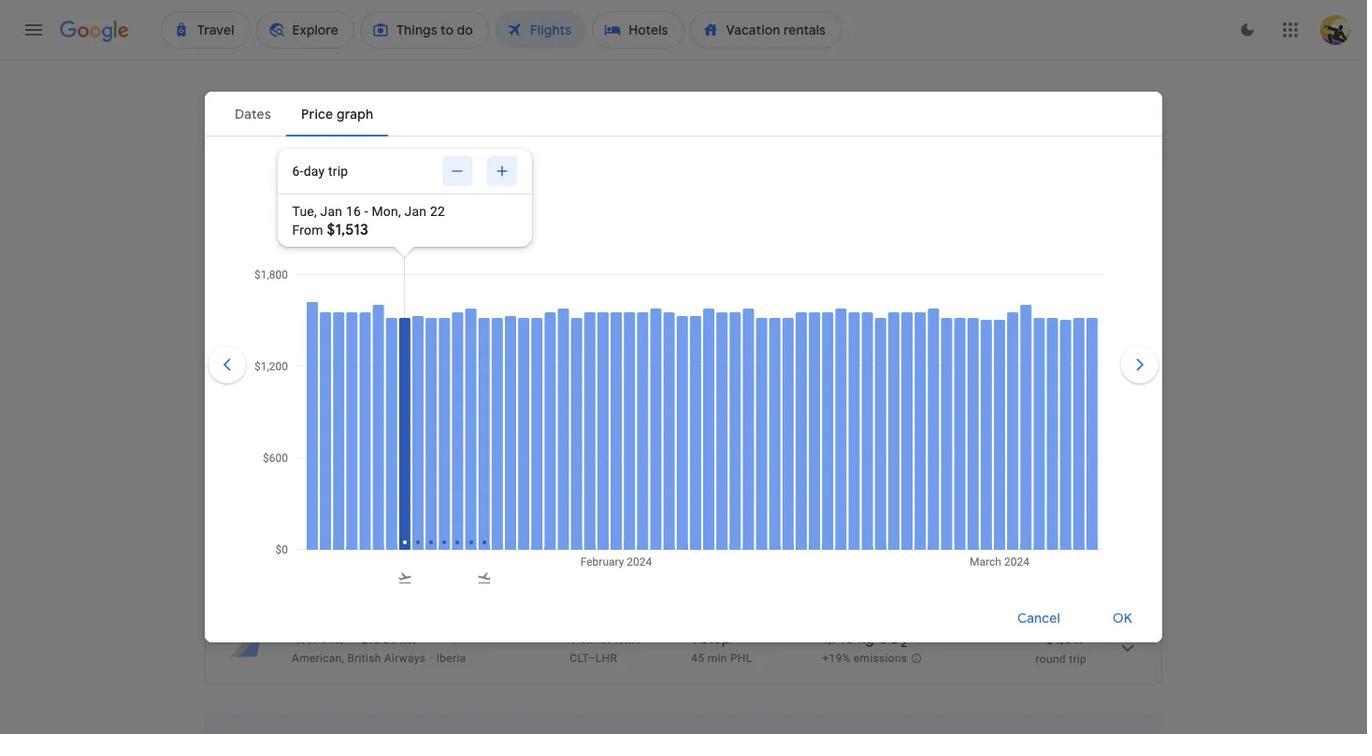 Task type: describe. For each thing, give the bounding box(es) containing it.
2 40 from the top
[[599, 489, 618, 508]]

total duration 9 hr 11 min. element
[[570, 629, 691, 651]]

min down "for"
[[621, 419, 647, 438]]

price graph button
[[1024, 263, 1159, 296]]

british down 4:19 pm – 6:30 am + 1 at the left bottom
[[347, 652, 381, 665]]

2024
[[419, 266, 450, 282]]

45
[[691, 652, 705, 665]]

best
[[205, 325, 244, 349]]

$1,617
[[1045, 629, 1087, 648]]

leaves charlotte douglas international airport at 4:19 pm on thursday, january 18 and arrives at heathrow airport at 6:30 am on friday, january 19. element
[[292, 628, 425, 648]]

phl
[[730, 652, 752, 665]]

+ for 6:30 am
[[416, 628, 422, 641]]

2 for $1,617
[[901, 635, 908, 651]]

best departing flights
[[205, 325, 392, 349]]

1 avg emissions from the top
[[822, 442, 899, 455]]

layover (1 of 1) is a 45 min layover at philadelphia international airport in philadelphia. element
[[691, 651, 813, 666]]

cancel
[[1017, 609, 1060, 626]]

16
[[346, 204, 361, 219]]

ranked
[[205, 354, 244, 368]]

Arrival time: 6:50 AM on  Friday, January 19. text field
[[361, 418, 427, 438]]

11:40 am
[[369, 559, 429, 578]]

grid
[[975, 271, 1000, 288]]

airways, for 9:15 am
[[389, 512, 433, 525]]

ranked based on price and convenience
[[205, 354, 415, 368]]

passenger
[[205, 373, 260, 386]]

include
[[483, 354, 521, 368]]

price
[[1072, 271, 1104, 288]]

prices include required taxes + fees for 3 passengers. optional charges and bag fees may apply. passenger assistance
[[205, 354, 950, 386]]

22
[[430, 204, 445, 219]]

airways, inside 11:40 am british airways, iberia, finnair
[[389, 582, 433, 595]]

2 avg from the top
[[822, 512, 842, 525]]

+ for 6:50 am
[[418, 418, 423, 430]]

1 1,468 kg co 2 from the top
[[822, 419, 911, 441]]

by:
[[1114, 352, 1132, 368]]

2 1,468 from the top
[[822, 489, 858, 508]]

american, british airways
[[292, 652, 426, 665]]

learn more about tracked prices image
[[317, 266, 334, 282]]

all filters button
[[205, 187, 310, 217]]

leaves charlotte douglas international airport at 8:35 pm on thursday, january 18 and arrives at heathrow airport at 9:15 am on friday, january 19. element
[[292, 488, 424, 508]]

2 7 hr 40 min clt – lhr from the top
[[570, 489, 647, 525]]

1 for 9:15 am
[[420, 488, 424, 500]]

finnair for 9:15 am
[[472, 512, 507, 525]]

for
[[637, 354, 652, 368]]

1 avg from the top
[[822, 442, 842, 455]]

optional
[[731, 354, 776, 368]]

sort by:
[[1084, 352, 1132, 368]]

6:10 pm
[[292, 419, 345, 438]]

min inside "9 hr 11 min clt – lhr"
[[615, 629, 640, 648]]

1 vertical spatial emissions
[[845, 512, 899, 525]]

passenger assistance button
[[205, 373, 320, 386]]

18 – 24,
[[371, 266, 416, 282]]

price graph
[[1072, 271, 1144, 288]]

1 nonstop from the top
[[691, 419, 750, 438]]

british airways, iberia, finnair for 6:50 am
[[353, 441, 507, 454]]

required
[[524, 354, 567, 368]]

tue, jan 16 - mon, jan 22 from $1,513
[[292, 204, 445, 239]]

6:50 am
[[361, 419, 418, 438]]

charges
[[779, 354, 820, 368]]

airlines
[[414, 194, 461, 210]]

scroll forward image
[[1118, 342, 1162, 387]]

min up the 7 hr 40 min
[[621, 489, 647, 508]]

2 round from the top
[[1036, 512, 1066, 526]]

hr up "9 hr 11 min clt – lhr"
[[581, 559, 596, 578]]

stops
[[329, 194, 364, 210]]

ok
[[1113, 609, 1132, 626]]

7 hr 40 min
[[570, 559, 647, 578]]

8:35 pm
[[292, 489, 346, 508]]

swap origin and destination. image
[[491, 142, 513, 165]]

iberia, for 9:15 am
[[436, 512, 468, 525]]

+19%
[[822, 652, 851, 665]]

bag fees button
[[846, 354, 891, 368]]

co for $1,617
[[877, 629, 901, 648]]

date
[[943, 271, 972, 288]]

min inside 1 stop 45 min phl
[[708, 652, 727, 665]]

learn more about ranking image
[[419, 353, 436, 369]]

on
[[282, 354, 295, 368]]

bag
[[846, 354, 866, 368]]

3 inside popup button
[[371, 95, 378, 110]]

2 nonstop flight. element from the top
[[691, 489, 750, 511]]

1,716
[[822, 629, 854, 648]]

+ inside prices include required taxes + fees for 3 passengers. optional charges and bag fees may apply. passenger assistance
[[601, 354, 608, 368]]

tue,
[[292, 204, 317, 219]]

6-day trip
[[292, 164, 348, 179]]

2 for $1,604
[[904, 425, 911, 441]]

british down 6:10 pm – 6:50 am + 1
[[353, 441, 386, 454]]

3 total duration 7 hr 40 min. element from the top
[[570, 559, 691, 581]]

iberia, inside 11:40 am british airways, iberia, finnair
[[436, 582, 468, 595]]

prices
[[447, 354, 480, 368]]

1 1604 us dollars text field from the top
[[1040, 419, 1087, 438]]

1,716 kg co 2
[[822, 629, 908, 651]]

airlines button
[[403, 187, 493, 217]]

9
[[570, 629, 578, 648]]

and inside prices include required taxes + fees for 3 passengers. optional charges and bag fees may apply. passenger assistance
[[823, 354, 843, 368]]

1 nonstop flight. element from the top
[[691, 419, 750, 440]]

round for 1,468
[[1036, 442, 1066, 455]]

2 1604 us dollars text field from the top
[[1040, 489, 1087, 508]]

2 nonstop from the top
[[691, 489, 750, 508]]

stop
[[701, 629, 731, 648]]

3 button
[[337, 86, 412, 120]]

graph
[[1107, 271, 1144, 288]]

day
[[304, 164, 325, 179]]

11:40 am british airways, iberia, finnair
[[353, 559, 507, 595]]

$1,604 for second $1,604 text box
[[1040, 489, 1087, 508]]

american for 6:10 pm
[[292, 441, 342, 454]]

-
[[364, 204, 368, 219]]

price
[[298, 354, 324, 368]]

0 horizontal spatial jan
[[320, 204, 342, 219]]

best departing flights main content
[[205, 263, 1162, 734]]

date grid
[[943, 271, 1000, 288]]

1 40 from the top
[[599, 419, 618, 438]]

2 clt from the top
[[570, 512, 588, 525]]

airways
[[384, 652, 426, 665]]

2 7 from the top
[[570, 489, 578, 508]]

Return text field
[[1017, 128, 1103, 179]]

taxes
[[570, 354, 598, 368]]

finnair inside 11:40 am british airways, iberia, finnair
[[472, 582, 507, 595]]

Arrival time: 11:40 AM on  Friday, January 19. text field
[[369, 559, 438, 578]]

9:15 am
[[362, 489, 415, 508]]



Task type: locate. For each thing, give the bounding box(es) containing it.
1,468 kg co 2
[[822, 419, 911, 441], [822, 489, 911, 511]]

nonstop flight. element
[[691, 419, 750, 440], [691, 489, 750, 511]]

stops button
[[318, 187, 396, 217]]

american,
[[292, 652, 344, 665]]

0 vertical spatial 2
[[904, 425, 911, 441]]

ok button
[[1090, 595, 1155, 640]]

lhr for 6:50 am
[[596, 441, 617, 454]]

1 horizontal spatial 3
[[655, 354, 661, 368]]

4:19 pm – 6:30 am + 1
[[292, 628, 425, 648]]

hr up the 7 hr 40 min
[[581, 489, 596, 508]]

clt down prices include required taxes + fees for 3 passengers. optional charges and bag fees may apply. passenger assistance
[[570, 441, 588, 454]]

lhr up the 7 hr 40 min
[[596, 512, 617, 525]]

+ inside "8:35 pm – 9:15 am + 1"
[[415, 488, 420, 500]]

11
[[600, 629, 611, 648]]

1 vertical spatial 7 hr 40 min clt – lhr
[[570, 489, 647, 525]]

0 vertical spatial $1,604
[[1040, 419, 1087, 438]]

40 up '11'
[[599, 559, 618, 578]]

apply.
[[919, 354, 950, 368]]

2 vertical spatial co
[[877, 629, 901, 648]]

1 inside 6:10 pm – 6:50 am + 1
[[423, 418, 427, 430]]

3
[[371, 95, 378, 110], [655, 354, 661, 368]]

7 hr 40 min clt – lhr up the 7 hr 40 min
[[570, 489, 647, 525]]

1 airways, from the top
[[389, 441, 433, 454]]

avg
[[822, 442, 842, 455], [822, 512, 842, 525]]

based
[[247, 354, 278, 368]]

lhr down prices include required taxes + fees for 3 passengers. optional charges and bag fees may apply. passenger assistance
[[596, 441, 617, 454]]

none search field containing all filters
[[205, 86, 1162, 248]]

1 7 from the top
[[570, 419, 578, 438]]

clt inside "9 hr 11 min clt – lhr"
[[570, 652, 588, 665]]

0 vertical spatial 1,468
[[822, 419, 858, 438]]

7 up the 7 hr 40 min
[[570, 489, 578, 508]]

co inside 1,716 kg co 2
[[877, 629, 901, 648]]

1 vertical spatial kg
[[861, 489, 878, 508]]

– down prices include required taxes + fees for 3 passengers. optional charges and bag fees may apply. passenger assistance
[[588, 441, 596, 454]]

avg emissions
[[822, 442, 899, 455], [822, 512, 899, 525]]

2 vertical spatial round
[[1036, 653, 1066, 666]]

track
[[237, 266, 271, 282]]

2 finnair from the top
[[472, 512, 507, 525]]

Departure text field
[[859, 128, 945, 179]]

0 vertical spatial airways,
[[389, 441, 433, 454]]

1 $1,604 round trip from the top
[[1036, 419, 1087, 455]]

1617 US dollars text field
[[1045, 629, 1087, 648]]

Arrival time: 9:15 AM on  Friday, January 19. text field
[[362, 488, 424, 508]]

2 airways, from the top
[[389, 512, 433, 525]]

emissions for $1,604
[[845, 442, 899, 455]]

british airways, iberia, finnair down arrival time: 6:50 am on  friday, january 19. text box
[[353, 441, 507, 454]]

– up the 'american, british airways'
[[347, 629, 357, 648]]

clt down 9
[[570, 652, 588, 665]]

iberia, for 6:50 am
[[436, 441, 468, 454]]

1 vertical spatial 1,468 kg co 2
[[822, 489, 911, 511]]

1 horizontal spatial jan
[[345, 266, 368, 282]]

1 vertical spatial clt
[[570, 512, 588, 525]]

0 vertical spatial kg
[[861, 419, 878, 438]]

airways, down arrival time: 6:50 am on  friday, january 19. text box
[[389, 441, 433, 454]]

Departure time: 4:19 PM. text field
[[292, 629, 344, 648]]

jan left "22"
[[404, 204, 427, 219]]

all filters
[[240, 194, 295, 210]]

british inside 11:40 am british airways, iberia, finnair
[[353, 582, 386, 595]]

+19% emissions
[[822, 652, 907, 665]]

7 hr 40 min clt – lhr
[[570, 419, 647, 454], [570, 489, 647, 525]]

sort by: button
[[1077, 343, 1162, 377]]

1 vertical spatial british airways, iberia, finnair
[[353, 512, 507, 525]]

lhr for 6:30 am
[[596, 652, 617, 665]]

1 fees from the left
[[611, 354, 634, 368]]

7 down prices include required taxes + fees for 3 passengers. optional charges and bag fees may apply. passenger assistance
[[570, 419, 578, 438]]

+ inside 6:10 pm – 6:50 am + 1
[[418, 418, 423, 430]]

and right price
[[327, 354, 346, 368]]

iberia, down prices
[[436, 441, 468, 454]]

2 $1,604 round trip from the top
[[1036, 489, 1087, 526]]

+ down the learn more about ranking "icon"
[[418, 418, 423, 430]]

1 vertical spatial american
[[292, 512, 342, 525]]

1 up airways
[[422, 628, 425, 641]]

2 vertical spatial 7
[[570, 559, 578, 578]]

–
[[348, 419, 357, 438], [588, 441, 596, 454], [349, 489, 358, 508], [588, 512, 596, 525], [347, 629, 357, 648], [588, 652, 596, 665]]

+ up airways
[[416, 628, 422, 641]]

1 vertical spatial 1,468
[[822, 489, 858, 508]]

hr down prices include required taxes + fees for 3 passengers. optional charges and bag fees may apply. passenger assistance
[[581, 419, 596, 438]]

0 vertical spatial 3
[[371, 95, 378, 110]]

1 vertical spatial round
[[1036, 512, 1066, 526]]

bags button
[[500, 187, 574, 217]]

1 right the 6:50 am
[[423, 418, 427, 430]]

1 for 6:30 am
[[422, 628, 425, 641]]

0 vertical spatial iberia,
[[436, 441, 468, 454]]

1 for 6:50 am
[[423, 418, 427, 430]]

None search field
[[205, 86, 1162, 248]]

6-
[[292, 164, 304, 179]]

2 vertical spatial emissions
[[854, 652, 907, 665]]

2
[[904, 425, 911, 441], [904, 495, 911, 511], [901, 635, 908, 651]]

hr right 9
[[582, 629, 596, 648]]

0 vertical spatial american
[[292, 441, 342, 454]]

1 vertical spatial nonstop flight. element
[[691, 489, 750, 511]]

leaves charlotte douglas international airport at 6:10 pm on thursday, january 18 and arrives at heathrow airport at 6:50 am on friday, january 19. element
[[292, 418, 427, 438]]

jan inside find the best price region
[[345, 266, 368, 282]]

1 iberia, from the top
[[436, 441, 468, 454]]

airways, for 6:50 am
[[389, 441, 433, 454]]

min
[[621, 419, 647, 438], [621, 489, 647, 508], [621, 559, 647, 578], [615, 629, 640, 648], [708, 652, 727, 665]]

round inside $1,617 round trip
[[1036, 653, 1066, 666]]

convenience
[[349, 354, 415, 368]]

+ down arrival time: 6:50 am on  friday, january 19. text box
[[415, 488, 420, 500]]

1 stop flight. element
[[691, 629, 731, 651]]

0 vertical spatial 7 hr 40 min clt – lhr
[[570, 419, 647, 454]]

min right '11'
[[615, 629, 640, 648]]

american down the 6:10 pm
[[292, 441, 342, 454]]

$1,617 round trip
[[1036, 629, 1087, 666]]

3 40 from the top
[[599, 559, 618, 578]]

total duration 7 hr 40 min. element
[[570, 419, 691, 440], [570, 489, 691, 511], [570, 559, 691, 581]]

airways,
[[389, 441, 433, 454], [389, 512, 433, 525], [389, 582, 433, 595]]

40 up the 7 hr 40 min
[[599, 489, 618, 508]]

– down the total duration 9 hr 11 min. "element"
[[588, 652, 596, 665]]

+ for 9:15 am
[[415, 488, 420, 500]]

1 $1,604 from the top
[[1040, 419, 1087, 438]]

nonstop
[[691, 419, 750, 438], [691, 489, 750, 508]]

1
[[423, 418, 427, 430], [420, 488, 424, 500], [422, 628, 425, 641], [691, 629, 697, 648]]

hr inside "9 hr 11 min clt – lhr"
[[582, 629, 596, 648]]

lhr down '11'
[[596, 652, 617, 665]]

1 stop 45 min phl
[[691, 629, 752, 665]]

3 iberia, from the top
[[436, 582, 468, 595]]

iberia, up 11:40 am british airways, iberia, finnair at left bottom
[[436, 512, 468, 525]]

1604 US dollars text field
[[1040, 419, 1087, 438], [1040, 489, 1087, 508]]

40 down prices include required taxes + fees for 3 passengers. optional charges and bag fees may apply. passenger assistance
[[599, 419, 618, 438]]

0 vertical spatial 40
[[599, 419, 618, 438]]

0 vertical spatial finnair
[[472, 441, 507, 454]]

kg for $1,604
[[861, 419, 878, 438]]

1 vertical spatial finnair
[[472, 512, 507, 525]]

7
[[570, 419, 578, 438], [570, 489, 578, 508], [570, 559, 578, 578]]

0 horizontal spatial fees
[[611, 354, 634, 368]]

fees right "bag"
[[869, 354, 891, 368]]

7 up 9
[[570, 559, 578, 578]]

jan left '16'
[[320, 204, 342, 219]]

bags
[[512, 194, 542, 210]]

clt
[[570, 441, 588, 454], [570, 512, 588, 525], [570, 652, 588, 665]]

trip inside $1,617 round trip
[[1069, 653, 1087, 666]]

and
[[327, 354, 346, 368], [823, 354, 843, 368]]

+
[[601, 354, 608, 368], [418, 418, 423, 430], [415, 488, 420, 500], [416, 628, 422, 641]]

– inside "8:35 pm – 9:15 am + 1"
[[349, 489, 358, 508]]

total duration 7 hr 40 min. element up the total duration 9 hr 11 min. "element"
[[570, 559, 691, 581]]

1 inside 1 stop 45 min phl
[[691, 629, 697, 648]]

clt for 6:50 am
[[570, 441, 588, 454]]

4:19 pm
[[292, 629, 344, 648]]

2 $1,604 from the top
[[1040, 489, 1087, 508]]

Arrival time: 6:30 AM on  Friday, January 19. text field
[[360, 628, 425, 648]]

0 vertical spatial clt
[[570, 441, 588, 454]]

1 vertical spatial 40
[[599, 489, 618, 508]]

– right 6:10 pm text box
[[348, 419, 357, 438]]

1 vertical spatial co
[[881, 489, 904, 508]]

0 vertical spatial british airways, iberia, finnair
[[353, 441, 507, 454]]

2 and from the left
[[823, 354, 843, 368]]

2 vertical spatial iberia,
[[436, 582, 468, 595]]

1 british airways, iberia, finnair from the top
[[353, 441, 507, 454]]

2 fees from the left
[[869, 354, 891, 368]]

2 british airways, iberia, finnair from the top
[[353, 512, 507, 525]]

clt for 6:30 am
[[570, 652, 588, 665]]

1 vertical spatial 7
[[570, 489, 578, 508]]

all
[[240, 194, 256, 210]]

finnair for 6:50 am
[[472, 441, 507, 454]]

1 up 45 on the bottom of page
[[691, 629, 697, 648]]

3 7 from the top
[[570, 559, 578, 578]]

co for $1,604
[[881, 419, 904, 438]]

lhr inside "9 hr 11 min clt – lhr"
[[596, 652, 617, 665]]

3 lhr from the top
[[596, 652, 617, 665]]

0 vertical spatial nonstop flight. element
[[691, 419, 750, 440]]

3 inside prices include required taxes + fees for 3 passengers. optional charges and bag fees may apply. passenger assistance
[[655, 354, 661, 368]]

total duration 7 hr 40 min. element up the 7 hr 40 min
[[570, 489, 691, 511]]

0 vertical spatial emissions
[[845, 442, 899, 455]]

6:10 pm – 6:50 am + 1
[[292, 418, 427, 438]]

Departure time: 6:10 PM. text field
[[292, 419, 345, 438]]

$1,604
[[1040, 419, 1087, 438], [1040, 489, 1087, 508]]

1 vertical spatial lhr
[[596, 512, 617, 525]]

1 vertical spatial $1,604 round trip
[[1036, 489, 1087, 526]]

1 american from the top
[[292, 441, 342, 454]]

3 round from the top
[[1036, 653, 1066, 666]]

american down the 8:35 pm
[[292, 512, 342, 525]]

1 and from the left
[[327, 354, 346, 368]]

2 horizontal spatial jan
[[404, 204, 427, 219]]

iberia
[[436, 652, 466, 665]]

Departure time: 8:35 PM. text field
[[292, 489, 346, 508]]

6:30 am
[[360, 629, 416, 648]]

fees left "for"
[[611, 354, 634, 368]]

1 total duration 7 hr 40 min. element from the top
[[570, 419, 691, 440]]

track prices
[[237, 266, 313, 282]]

british down 11:40 am
[[353, 582, 386, 595]]

passengers.
[[664, 354, 728, 368]]

fees
[[611, 354, 634, 368], [869, 354, 891, 368]]

1 vertical spatial 2
[[904, 495, 911, 511]]

2 total duration 7 hr 40 min. element from the top
[[570, 489, 691, 511]]

kg for $1,617
[[858, 629, 874, 648]]

from
[[292, 223, 323, 238]]

find the best price region
[[205, 263, 1162, 311]]

2 vertical spatial airways,
[[389, 582, 433, 595]]

0 vertical spatial nonstop
[[691, 419, 750, 438]]

british down leaves charlotte douglas international airport at 8:35 pm on thursday, january 18 and arrives at heathrow airport at 9:15 am on friday, january 19. element
[[353, 512, 386, 525]]

2 1,468 kg co 2 from the top
[[822, 489, 911, 511]]

1 lhr from the top
[[596, 441, 617, 454]]

$1,604 round trip for second $1,604 text box from the bottom of the best departing flights main content
[[1036, 419, 1087, 455]]

2 vertical spatial 40
[[599, 559, 618, 578]]

sort
[[1084, 352, 1110, 368]]

hr
[[581, 419, 596, 438], [581, 489, 596, 508], [581, 559, 596, 578], [582, 629, 596, 648]]

date grid button
[[894, 263, 1015, 296]]

0 vertical spatial avg emissions
[[822, 442, 899, 455]]

american for 8:35 pm
[[292, 512, 342, 525]]

finnair
[[472, 441, 507, 454], [472, 512, 507, 525], [472, 582, 507, 595]]

1 vertical spatial iberia,
[[436, 512, 468, 525]]

3 finnair from the top
[[472, 582, 507, 595]]

0 vertical spatial total duration 7 hr 40 min. element
[[570, 419, 691, 440]]

airways, down arrival time: 9:15 am on  friday, january 19. text box
[[389, 512, 433, 525]]

kg
[[861, 419, 878, 438], [861, 489, 878, 508], [858, 629, 874, 648]]

filters
[[259, 194, 295, 210]]

prices
[[274, 266, 313, 282]]

emissions for $1,617
[[854, 652, 907, 665]]

total duration 7 hr 40 min. element down "for"
[[570, 419, 691, 440]]

2 vertical spatial finnair
[[472, 582, 507, 595]]

1 round from the top
[[1036, 442, 1066, 455]]

cancel button
[[995, 595, 1083, 640]]

2 lhr from the top
[[596, 512, 617, 525]]

1 inside 4:19 pm – 6:30 am + 1
[[422, 628, 425, 641]]

round for 1,716
[[1036, 653, 1066, 666]]

– up the 7 hr 40 min
[[588, 512, 596, 525]]

2 vertical spatial kg
[[858, 629, 874, 648]]

40
[[599, 419, 618, 438], [599, 489, 618, 508], [599, 559, 618, 578]]

mon,
[[372, 204, 401, 219]]

1 finnair from the top
[[472, 441, 507, 454]]

8:35 pm – 9:15 am + 1
[[292, 488, 424, 508]]

jan 18 – 24, 2024
[[345, 266, 450, 282]]

0 horizontal spatial 3
[[371, 95, 378, 110]]

0 vertical spatial round
[[1036, 442, 1066, 455]]

emissions
[[845, 442, 899, 455], [845, 512, 899, 525], [854, 652, 907, 665]]

1 vertical spatial airways,
[[389, 512, 433, 525]]

1 1,468 from the top
[[822, 419, 858, 438]]

jan right learn more about tracked prices icon
[[345, 266, 368, 282]]

0 vertical spatial $1,604 round trip
[[1036, 419, 1087, 455]]

0 vertical spatial co
[[881, 419, 904, 438]]

– inside 4:19 pm – 6:30 am + 1
[[347, 629, 357, 648]]

and left "bag"
[[823, 354, 843, 368]]

british airways, iberia, finnair down arrival time: 9:15 am on  friday, january 19. text box
[[353, 512, 507, 525]]

min down 1 stop flight. "element"
[[708, 652, 727, 665]]

flights
[[338, 325, 392, 349]]

+ right taxes
[[601, 354, 608, 368]]

may
[[894, 354, 916, 368]]

0 vertical spatial lhr
[[596, 441, 617, 454]]

iberia,
[[436, 441, 468, 454], [436, 512, 468, 525], [436, 582, 468, 595]]

9 hr 11 min clt – lhr
[[570, 629, 640, 665]]

kg inside 1,716 kg co 2
[[858, 629, 874, 648]]

$1,604 round trip for second $1,604 text box
[[1036, 489, 1087, 526]]

round
[[1036, 442, 1066, 455], [1036, 512, 1066, 526], [1036, 653, 1066, 666]]

1 horizontal spatial fees
[[869, 354, 891, 368]]

1 7 hr 40 min clt – lhr from the top
[[570, 419, 647, 454]]

scroll backward image
[[205, 342, 250, 387]]

british airways, iberia, finnair
[[353, 441, 507, 454], [353, 512, 507, 525]]

– inside "9 hr 11 min clt – lhr"
[[588, 652, 596, 665]]

1 vertical spatial 1604 us dollars text field
[[1040, 489, 1087, 508]]

1 horizontal spatial and
[[823, 354, 843, 368]]

clt up the 7 hr 40 min
[[570, 512, 588, 525]]

1 vertical spatial avg emissions
[[822, 512, 899, 525]]

0 vertical spatial 7
[[570, 419, 578, 438]]

2 vertical spatial total duration 7 hr 40 min. element
[[570, 559, 691, 581]]

2 vertical spatial clt
[[570, 652, 588, 665]]

1 right '9:15 am'
[[420, 488, 424, 500]]

2 inside 1,716 kg co 2
[[901, 635, 908, 651]]

– left '9:15 am'
[[349, 489, 358, 508]]

jan
[[320, 204, 342, 219], [404, 204, 427, 219], [345, 266, 368, 282]]

1 vertical spatial 3
[[655, 354, 661, 368]]

0 vertical spatial avg
[[822, 442, 842, 455]]

co
[[881, 419, 904, 438], [881, 489, 904, 508], [877, 629, 901, 648]]

0 vertical spatial 1,468 kg co 2
[[822, 419, 911, 441]]

1 inside "8:35 pm – 9:15 am + 1"
[[420, 488, 424, 500]]

british airways, iberia, finnair for 9:15 am
[[353, 512, 507, 525]]

1 vertical spatial avg
[[822, 512, 842, 525]]

departing
[[248, 325, 334, 349]]

2 vertical spatial 2
[[901, 635, 908, 651]]

2 american from the top
[[292, 512, 342, 525]]

2 iberia, from the top
[[436, 512, 468, 525]]

iberia, down arrival time: 11:40 am on  friday, january 19. text field
[[436, 582, 468, 595]]

min up the total duration 9 hr 11 min. "element"
[[621, 559, 647, 578]]

0 horizontal spatial and
[[327, 354, 346, 368]]

– inside 6:10 pm – 6:50 am + 1
[[348, 419, 357, 438]]

+ inside 4:19 pm – 6:30 am + 1
[[416, 628, 422, 641]]

$1,604 for second $1,604 text box from the bottom of the best departing flights main content
[[1040, 419, 1087, 438]]

1 vertical spatial $1,604
[[1040, 489, 1087, 508]]

7 hr 40 min clt – lhr down prices include required taxes + fees for 3 passengers. optional charges and bag fees may apply. passenger assistance
[[570, 419, 647, 454]]

assistance
[[263, 373, 320, 386]]

$1,513
[[327, 221, 368, 239]]

1 vertical spatial nonstop
[[691, 489, 750, 508]]

3 clt from the top
[[570, 652, 588, 665]]

2 vertical spatial lhr
[[596, 652, 617, 665]]

1 vertical spatial total duration 7 hr 40 min. element
[[570, 489, 691, 511]]

airways, down arrival time: 11:40 am on  friday, january 19. text field
[[389, 582, 433, 595]]

2 avg emissions from the top
[[822, 512, 899, 525]]

3 airways, from the top
[[389, 582, 433, 595]]

0 vertical spatial 1604 us dollars text field
[[1040, 419, 1087, 438]]

1 clt from the top
[[570, 441, 588, 454]]



Task type: vqa. For each thing, say whether or not it's contained in the screenshot.
SORT
yes



